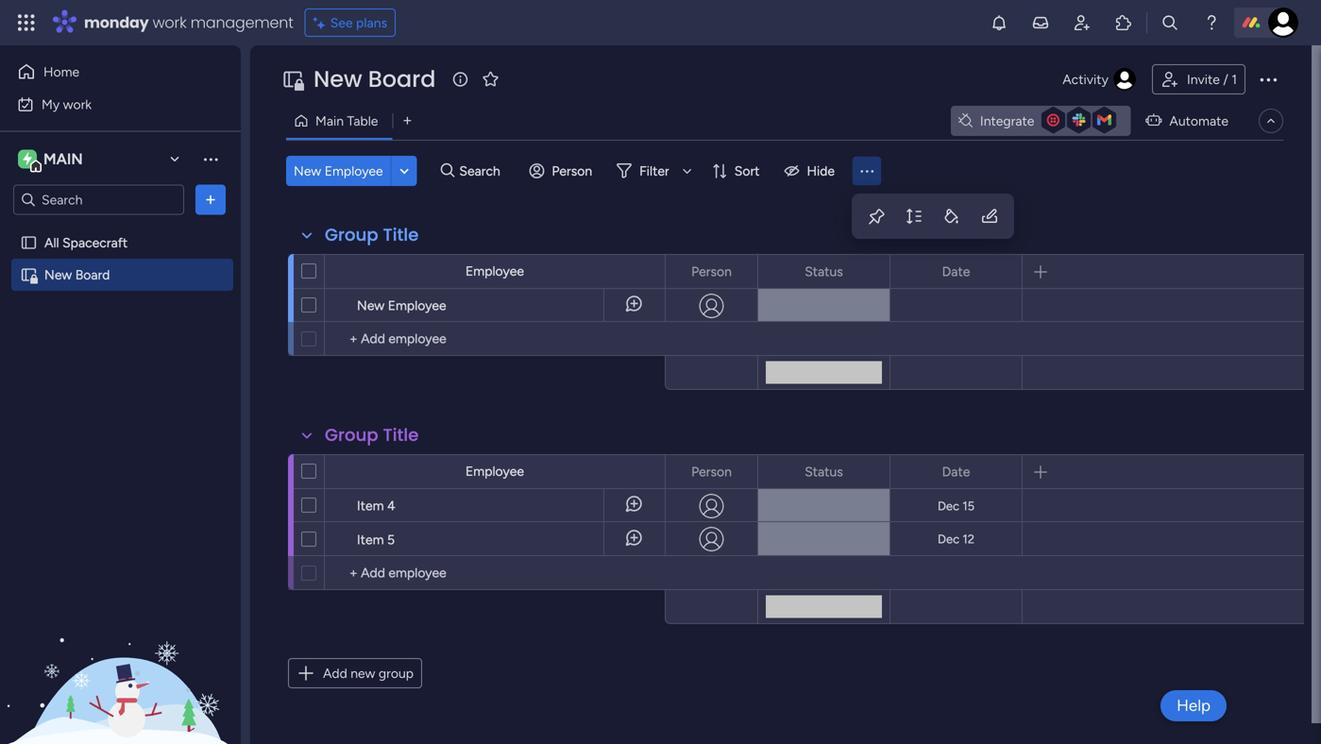 Task type: describe. For each thing, give the bounding box(es) containing it.
table
[[347, 113, 378, 129]]

automate
[[1170, 113, 1229, 129]]

1 vertical spatial person
[[692, 264, 732, 280]]

0 vertical spatial private board image
[[281, 68, 304, 91]]

group title field for status
[[320, 223, 424, 247]]

notifications image
[[990, 13, 1009, 32]]

add new group
[[323, 665, 414, 682]]

New Board field
[[309, 63, 441, 95]]

lottie animation element
[[0, 554, 241, 744]]

item 4
[[357, 498, 396, 514]]

hide button
[[777, 156, 846, 186]]

new board inside list box
[[44, 267, 110, 283]]

1 person field from the top
[[687, 261, 737, 282]]

invite / 1 button
[[1152, 64, 1246, 94]]

activity
[[1063, 71, 1109, 87]]

see
[[330, 15, 353, 31]]

title for person
[[383, 423, 419, 447]]

date for 2nd date field from the bottom
[[942, 264, 970, 280]]

add new group button
[[288, 658, 422, 689]]

new
[[351, 665, 375, 682]]

board inside list box
[[75, 267, 110, 283]]

main
[[43, 150, 83, 168]]

title for status
[[383, 223, 419, 247]]

my work button
[[11, 89, 203, 119]]

help button
[[1161, 690, 1227, 722]]

collapse board header image
[[1264, 113, 1279, 128]]

2 date field from the top
[[938, 461, 975, 482]]

group title field for person
[[320, 423, 424, 448]]

invite
[[1187, 71, 1220, 87]]

public board image
[[20, 234, 38, 252]]

management
[[191, 12, 293, 33]]

autopilot image
[[1146, 108, 1162, 132]]

dec for dec 15
[[938, 499, 960, 514]]

main table
[[315, 113, 378, 129]]

group
[[379, 665, 414, 682]]

home button
[[11, 57, 203, 87]]

2 vertical spatial person
[[692, 464, 732, 480]]

work for monday
[[153, 12, 187, 33]]

workspace image
[[23, 149, 32, 170]]

add to favorites image
[[481, 69, 500, 88]]

main table button
[[286, 106, 392, 136]]

5
[[387, 532, 395, 548]]

filter
[[640, 163, 669, 179]]

add
[[323, 665, 347, 682]]

angle down image
[[400, 164, 409, 178]]

+ Add employee text field
[[334, 328, 656, 350]]

noah lott image
[[1269, 8, 1299, 38]]

2 status field from the top
[[800, 461, 848, 482]]

item for item 5
[[357, 532, 384, 548]]

15
[[963, 499, 975, 514]]

date for first date field from the bottom of the page
[[942, 464, 970, 480]]

monday
[[84, 12, 149, 33]]

v2 search image
[[441, 160, 455, 182]]

inbox image
[[1031, 13, 1050, 32]]

1 status field from the top
[[800, 261, 848, 282]]

1 date field from the top
[[938, 261, 975, 282]]

dec for dec 12
[[938, 532, 960, 547]]



Task type: vqa. For each thing, say whether or not it's contained in the screenshot.
rightmost project
no



Task type: locate. For each thing, give the bounding box(es) containing it.
0 vertical spatial new employee
[[294, 163, 383, 179]]

1 horizontal spatial private board image
[[281, 68, 304, 91]]

1 vertical spatial group
[[325, 423, 378, 447]]

main
[[315, 113, 344, 129]]

workspace options image
[[201, 149, 220, 168]]

new employee
[[294, 163, 383, 179], [357, 298, 446, 314]]

2 person field from the top
[[687, 461, 737, 482]]

hide
[[807, 163, 835, 179]]

help
[[1177, 696, 1211, 716]]

Search in workspace field
[[40, 189, 158, 211]]

1 horizontal spatial new board
[[314, 63, 436, 95]]

add view image
[[404, 114, 411, 128]]

see plans
[[330, 15, 387, 31]]

0 vertical spatial work
[[153, 12, 187, 33]]

title down angle down icon
[[383, 223, 419, 247]]

1 vertical spatial item
[[357, 532, 384, 548]]

2 title from the top
[[383, 423, 419, 447]]

search everything image
[[1161, 13, 1180, 32]]

help image
[[1202, 13, 1221, 32]]

show board description image
[[449, 70, 472, 89]]

option
[[0, 226, 241, 230]]

0 vertical spatial board
[[368, 63, 436, 95]]

2 group title from the top
[[325, 423, 419, 447]]

group for status
[[325, 423, 378, 447]]

work inside my work button
[[63, 96, 92, 112]]

1 vertical spatial title
[[383, 423, 419, 447]]

1 horizontal spatial board
[[368, 63, 436, 95]]

group title for status
[[325, 423, 419, 447]]

new employee button
[[286, 156, 391, 186]]

0 vertical spatial new board
[[314, 63, 436, 95]]

1 vertical spatial group title
[[325, 423, 419, 447]]

0 horizontal spatial new board
[[44, 267, 110, 283]]

1 vertical spatial date field
[[938, 461, 975, 482]]

board down spacecraft
[[75, 267, 110, 283]]

dapulse integrations image
[[959, 114, 973, 128]]

new inside new employee button
[[294, 163, 321, 179]]

1 item from the top
[[357, 498, 384, 514]]

plans
[[356, 15, 387, 31]]

2 status from the top
[[805, 464, 843, 480]]

options image
[[201, 190, 220, 209], [731, 256, 744, 288], [863, 256, 877, 288], [996, 256, 1009, 288], [731, 456, 744, 488]]

1 vertical spatial status field
[[800, 461, 848, 482]]

list box containing all spacecraft
[[0, 223, 241, 546]]

invite / 1
[[1187, 71, 1237, 87]]

2 group title field from the top
[[320, 423, 424, 448]]

filter button
[[609, 156, 699, 186]]

0 vertical spatial group title
[[325, 223, 419, 247]]

0 horizontal spatial work
[[63, 96, 92, 112]]

work right my
[[63, 96, 92, 112]]

0 vertical spatial date
[[942, 264, 970, 280]]

1 vertical spatial person field
[[687, 461, 737, 482]]

dec
[[938, 499, 960, 514], [938, 532, 960, 547]]

0 vertical spatial item
[[357, 498, 384, 514]]

0 vertical spatial title
[[383, 223, 419, 247]]

dec 12
[[938, 532, 975, 547]]

Status field
[[800, 261, 848, 282], [800, 461, 848, 482]]

1 vertical spatial status
[[805, 464, 843, 480]]

apps image
[[1115, 13, 1133, 32]]

main button
[[13, 143, 188, 175]]

1 horizontal spatial work
[[153, 12, 187, 33]]

item
[[357, 498, 384, 514], [357, 532, 384, 548]]

see plans button
[[305, 9, 396, 37]]

1 group title field from the top
[[320, 223, 424, 247]]

1 vertical spatial new board
[[44, 267, 110, 283]]

list box
[[0, 223, 241, 546]]

1 vertical spatial work
[[63, 96, 92, 112]]

Date field
[[938, 261, 975, 282], [938, 461, 975, 482]]

item left 4
[[357, 498, 384, 514]]

/
[[1224, 71, 1229, 87]]

1 vertical spatial dec
[[938, 532, 960, 547]]

group title for person
[[325, 223, 419, 247]]

new board down the 'all spacecraft'
[[44, 267, 110, 283]]

my
[[42, 96, 60, 112]]

sort
[[735, 163, 760, 179]]

item left '5'
[[357, 532, 384, 548]]

title up 4
[[383, 423, 419, 447]]

invite members image
[[1073, 13, 1092, 32]]

work right 'monday'
[[153, 12, 187, 33]]

activity button
[[1055, 64, 1145, 94]]

person inside popup button
[[552, 163, 592, 179]]

sort button
[[704, 156, 771, 186]]

new employee inside button
[[294, 163, 383, 179]]

all
[[44, 235, 59, 251]]

new board up 'table'
[[314, 63, 436, 95]]

0 vertical spatial status field
[[800, 261, 848, 282]]

0 vertical spatial dec
[[938, 499, 960, 514]]

arrow down image
[[676, 160, 699, 182]]

person button
[[522, 156, 604, 186]]

0 horizontal spatial board
[[75, 267, 110, 283]]

1 title from the top
[[383, 223, 419, 247]]

employee inside button
[[325, 163, 383, 179]]

group title
[[325, 223, 419, 247], [325, 423, 419, 447]]

group down new employee button
[[325, 223, 378, 247]]

group for person
[[325, 223, 378, 247]]

12
[[963, 532, 975, 547]]

work for my
[[63, 96, 92, 112]]

select product image
[[17, 13, 36, 32]]

0 vertical spatial person
[[552, 163, 592, 179]]

1 group title from the top
[[325, 223, 419, 247]]

2 group from the top
[[325, 423, 378, 447]]

board up add view image
[[368, 63, 436, 95]]

1 vertical spatial date
[[942, 464, 970, 480]]

Group Title field
[[320, 223, 424, 247], [320, 423, 424, 448]]

Search field
[[455, 158, 511, 184]]

item 5
[[357, 532, 395, 548]]

status
[[805, 264, 843, 280], [805, 464, 843, 480]]

dec left 12
[[938, 532, 960, 547]]

2 date from the top
[[942, 464, 970, 480]]

2 item from the top
[[357, 532, 384, 548]]

Person field
[[687, 261, 737, 282], [687, 461, 737, 482]]

employee
[[325, 163, 383, 179], [466, 263, 524, 279], [388, 298, 446, 314], [466, 463, 524, 479]]

workspace image
[[18, 149, 37, 170]]

1 date from the top
[[942, 264, 970, 280]]

monday work management
[[84, 12, 293, 33]]

new
[[314, 63, 362, 95], [294, 163, 321, 179], [44, 267, 72, 283], [357, 298, 385, 314]]

private board image down "public board" image
[[20, 266, 38, 284]]

work
[[153, 12, 187, 33], [63, 96, 92, 112]]

group title field up item 4
[[320, 423, 424, 448]]

1 vertical spatial board
[[75, 267, 110, 283]]

1 vertical spatial private board image
[[20, 266, 38, 284]]

group
[[325, 223, 378, 247], [325, 423, 378, 447]]

1 status from the top
[[805, 264, 843, 280]]

dec left 15
[[938, 499, 960, 514]]

group title up item 4
[[325, 423, 419, 447]]

0 vertical spatial status
[[805, 264, 843, 280]]

1
[[1232, 71, 1237, 87]]

group up item 4
[[325, 423, 378, 447]]

group title down angle down icon
[[325, 223, 419, 247]]

title
[[383, 223, 419, 247], [383, 423, 419, 447]]

new board
[[314, 63, 436, 95], [44, 267, 110, 283]]

dec 15
[[938, 499, 975, 514]]

my work
[[42, 96, 92, 112]]

person
[[552, 163, 592, 179], [692, 264, 732, 280], [692, 464, 732, 480]]

item for item 4
[[357, 498, 384, 514]]

private board image
[[281, 68, 304, 91], [20, 266, 38, 284]]

home
[[43, 64, 80, 80]]

board
[[368, 63, 436, 95], [75, 267, 110, 283]]

all spacecraft
[[44, 235, 128, 251]]

integrate
[[980, 113, 1035, 129]]

1 vertical spatial group title field
[[320, 423, 424, 448]]

private board image up main table button
[[281, 68, 304, 91]]

lottie animation image
[[0, 554, 241, 744]]

0 horizontal spatial private board image
[[20, 266, 38, 284]]

1 group from the top
[[325, 223, 378, 247]]

0 vertical spatial date field
[[938, 261, 975, 282]]

date
[[942, 264, 970, 280], [942, 464, 970, 480]]

0 vertical spatial person field
[[687, 261, 737, 282]]

+ Add employee text field
[[334, 562, 656, 585]]

options image
[[1257, 68, 1280, 91]]

group title field down angle down icon
[[320, 223, 424, 247]]

0 vertical spatial group title field
[[320, 223, 424, 247]]

4
[[387, 498, 396, 514]]

0 vertical spatial group
[[325, 223, 378, 247]]

workspace selection element
[[18, 148, 86, 172]]

menu image
[[858, 162, 876, 180]]

1 vertical spatial new employee
[[357, 298, 446, 314]]

spacecraft
[[62, 235, 128, 251]]



